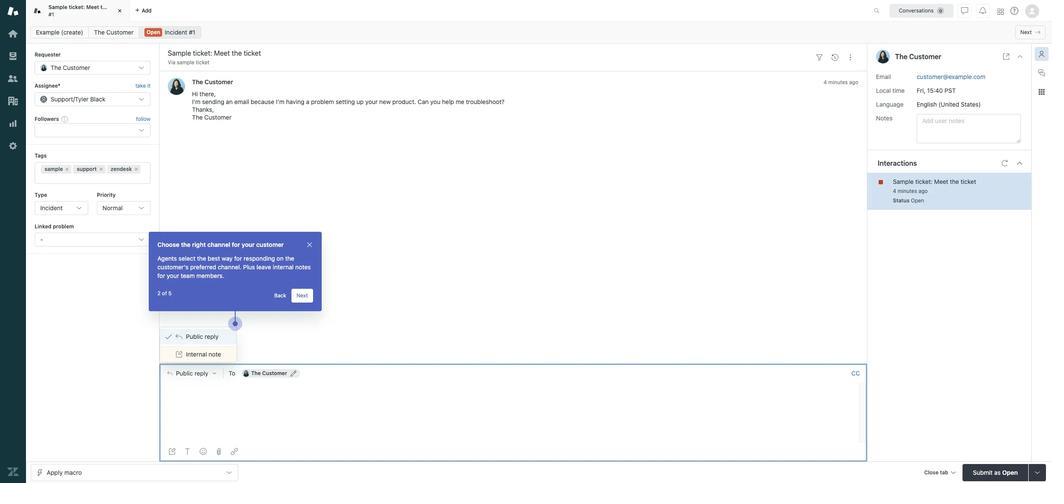 Task type: locate. For each thing, give the bounding box(es) containing it.
ticket inside sample ticket: meet the ticket 4 minutes ago status open
[[961, 178, 976, 185]]

0 vertical spatial next
[[1021, 29, 1032, 35]]

select
[[179, 255, 195, 263]]

0 horizontal spatial ticket:
[[69, 4, 85, 10]]

i'm
[[192, 98, 201, 106], [276, 98, 284, 106]]

public down internal
[[176, 371, 193, 378]]

0 vertical spatial 4
[[824, 79, 827, 86]]

next button inside choose the right channel for your customer 'dialog'
[[291, 289, 313, 303]]

secondary element
[[26, 24, 1052, 41]]

customer's
[[157, 264, 189, 271]]

meet inside sample ticket: meet the ticket #1
[[86, 4, 99, 10]]

your inside hi there, i'm sending an email because i'm having a problem setting up your new product. can you help me troubleshoot? thanks, the customer
[[365, 98, 378, 106]]

2 horizontal spatial open
[[1003, 469, 1018, 477]]

meet
[[86, 4, 99, 10], [934, 178, 949, 185]]

1 vertical spatial public
[[176, 371, 193, 378]]

0 horizontal spatial meet
[[86, 4, 99, 10]]

0 horizontal spatial ticket
[[110, 4, 125, 10]]

right
[[192, 241, 206, 249]]

public reply menu item
[[160, 330, 237, 345]]

the customer up fri,
[[895, 53, 942, 61]]

minutes inside sample ticket: meet the ticket 4 minutes ago status open
[[898, 188, 917, 194]]

5
[[168, 291, 172, 297]]

0 horizontal spatial next button
[[291, 289, 313, 303]]

0 vertical spatial open
[[147, 29, 160, 35]]

1 vertical spatial meet
[[934, 178, 949, 185]]

1 vertical spatial sample
[[893, 178, 914, 185]]

fri, 15:40 pst
[[917, 87, 956, 94]]

0 vertical spatial ticket:
[[69, 4, 85, 10]]

having
[[286, 98, 305, 106]]

minutes
[[829, 79, 848, 86], [898, 188, 917, 194]]

next
[[1021, 29, 1032, 35], [297, 293, 308, 299]]

1 horizontal spatial ago
[[919, 188, 928, 194]]

ticket: up (create)
[[69, 4, 85, 10]]

1 horizontal spatial 4
[[893, 188, 896, 194]]

apps image
[[1038, 89, 1045, 96]]

the inside sample ticket: meet the ticket #1
[[100, 4, 109, 10]]

0 horizontal spatial the customer link
[[88, 26, 139, 38]]

the down thanks,
[[192, 114, 203, 121]]

0 vertical spatial reply
[[205, 333, 219, 341]]

0 vertical spatial ago
[[849, 79, 859, 86]]

as
[[994, 469, 1001, 477]]

channel
[[207, 241, 230, 249]]

customer inside secondary element
[[106, 29, 134, 36]]

0 horizontal spatial next
[[297, 293, 308, 299]]

0 horizontal spatial your
[[167, 272, 179, 280]]

ticket: for sample ticket: meet the ticket 4 minutes ago status open
[[916, 178, 933, 185]]

public reply
[[186, 333, 219, 341], [176, 371, 208, 378]]

reply down internal note menu item
[[195, 371, 208, 378]]

cc button
[[852, 370, 860, 378]]

1 horizontal spatial meet
[[934, 178, 949, 185]]

ago
[[849, 79, 859, 86], [919, 188, 928, 194]]

2 of 5 back
[[157, 291, 286, 299]]

way
[[222, 255, 233, 263]]

the customer link up there, on the top left
[[192, 78, 233, 86]]

4 inside sample ticket: meet the ticket 4 minutes ago status open
[[893, 188, 896, 194]]

1 vertical spatial public reply
[[176, 371, 208, 378]]

ago inside sample ticket: meet the ticket 4 minutes ago status open
[[919, 188, 928, 194]]

local
[[876, 87, 891, 94]]

next button up customer context image
[[1015, 26, 1046, 39]]

me
[[456, 98, 464, 106]]

ticket:
[[69, 4, 85, 10], [916, 178, 933, 185]]

the customer link inside secondary element
[[88, 26, 139, 38]]

reply
[[205, 333, 219, 341], [195, 371, 208, 378]]

incident
[[40, 205, 63, 212]]

sample up 4 minutes ago text box
[[893, 178, 914, 185]]

0 vertical spatial public reply
[[186, 333, 219, 341]]

for
[[232, 241, 240, 249], [234, 255, 242, 263], [157, 272, 165, 280]]

1 horizontal spatial ticket:
[[916, 178, 933, 185]]

sample ticket: meet the ticket 4 minutes ago status open
[[893, 178, 976, 204]]

1 horizontal spatial problem
[[311, 98, 334, 106]]

ticket: for sample ticket: meet the ticket #1
[[69, 4, 85, 10]]

next button right back at the bottom of the page
[[291, 289, 313, 303]]

setting
[[336, 98, 355, 106]]

open
[[147, 29, 160, 35], [911, 197, 924, 204], [1003, 469, 1018, 477]]

reply up note
[[205, 333, 219, 341]]

close image
[[115, 6, 124, 15], [1017, 53, 1024, 60]]

1 vertical spatial open
[[911, 197, 924, 204]]

of
[[162, 291, 167, 297]]

choose the right channel for your customer dialog
[[149, 232, 322, 312]]

open inside secondary element
[[147, 29, 160, 35]]

follow
[[136, 116, 151, 122]]

next inside choose the right channel for your customer 'dialog'
[[297, 293, 308, 299]]

for down customer's
[[157, 272, 165, 280]]

admin image
[[7, 141, 19, 152]]

sample
[[48, 4, 67, 10], [893, 178, 914, 185]]

problem down incident popup button
[[53, 224, 74, 230]]

zendesk products image
[[998, 8, 1004, 14]]

0 vertical spatial minutes
[[829, 79, 848, 86]]

reply inside menu item
[[205, 333, 219, 341]]

1 vertical spatial 4
[[893, 188, 896, 194]]

1 vertical spatial reply
[[195, 371, 208, 378]]

customer
[[106, 29, 134, 36], [909, 53, 942, 61], [205, 78, 233, 86], [204, 114, 232, 121], [262, 371, 287, 377]]

0 vertical spatial next button
[[1015, 26, 1046, 39]]

0 horizontal spatial i'm
[[192, 98, 201, 106]]

the customer link
[[88, 26, 139, 38], [192, 78, 233, 86]]

0 vertical spatial close image
[[115, 6, 124, 15]]

the right customer@example.com icon
[[251, 371, 261, 377]]

the inside secondary element
[[94, 29, 105, 36]]

get help image
[[1011, 7, 1019, 15]]

next for next button in choose the right channel for your customer 'dialog'
[[297, 293, 308, 299]]

1 vertical spatial your
[[242, 241, 255, 249]]

example
[[36, 29, 60, 36]]

0 horizontal spatial close image
[[115, 6, 124, 15]]

sample inside sample ticket: meet the ticket #1
[[48, 4, 67, 10]]

customer down sending
[[204, 114, 232, 121]]

1 vertical spatial close image
[[1017, 53, 1024, 60]]

0 horizontal spatial sample
[[48, 4, 67, 10]]

0 vertical spatial problem
[[311, 98, 334, 106]]

product.
[[392, 98, 416, 106]]

tab
[[26, 0, 130, 22]]

can
[[418, 98, 429, 106]]

main element
[[0, 0, 26, 484]]

the customer right customer@example.com icon
[[251, 371, 287, 377]]

pst
[[945, 87, 956, 94]]

your
[[365, 98, 378, 106], [242, 241, 255, 249], [167, 272, 179, 280]]

1 vertical spatial the customer link
[[192, 78, 233, 86]]

submit
[[973, 469, 993, 477]]

2 i'm from the left
[[276, 98, 284, 106]]

up
[[357, 98, 364, 106]]

ticket for sample ticket: meet the ticket #1
[[110, 4, 125, 10]]

the customer down sample ticket: meet the ticket #1 at the left
[[94, 29, 134, 36]]

1 vertical spatial ago
[[919, 188, 928, 194]]

you
[[430, 98, 441, 106]]

plus
[[243, 264, 255, 271]]

1 vertical spatial next
[[297, 293, 308, 299]]

ticket inside sample ticket: meet the ticket #1
[[110, 4, 125, 10]]

your right up
[[365, 98, 378, 106]]

the customer
[[94, 29, 134, 36], [895, 53, 942, 61], [192, 78, 233, 86], [251, 371, 287, 377]]

meet inside sample ticket: meet the ticket 4 minutes ago status open
[[934, 178, 949, 185]]

public reply button
[[160, 365, 223, 383]]

2 vertical spatial ticket
[[961, 178, 976, 185]]

0 vertical spatial for
[[232, 241, 240, 249]]

minutes up status
[[898, 188, 917, 194]]

public
[[186, 333, 203, 341], [176, 371, 193, 378]]

0 horizontal spatial open
[[147, 29, 160, 35]]

public up internal
[[186, 333, 203, 341]]

the down sample ticket: meet the ticket #1 at the left
[[94, 29, 105, 36]]

public reply inside menu item
[[186, 333, 219, 341]]

your inside agents select the best way for responding on the customer's preferred channel. plus leave internal notes for your team members.
[[167, 272, 179, 280]]

1 horizontal spatial open
[[911, 197, 924, 204]]

ticket: inside sample ticket: meet the ticket #1
[[69, 4, 85, 10]]

(united
[[939, 101, 959, 108]]

type
[[35, 192, 47, 198]]

sample inside sample ticket: meet the ticket 4 minutes ago status open
[[893, 178, 914, 185]]

minutes down events image
[[829, 79, 848, 86]]

2 horizontal spatial ticket
[[961, 178, 976, 185]]

take it
[[135, 83, 151, 89]]

2 vertical spatial for
[[157, 272, 165, 280]]

because
[[251, 98, 274, 106]]

internal note
[[186, 351, 221, 358]]

Public reply composer text field
[[163, 383, 857, 401]]

tab containing sample ticket: meet the ticket
[[26, 0, 130, 22]]

back button
[[269, 289, 291, 303]]

i'm left having
[[276, 98, 284, 106]]

1 horizontal spatial sample
[[893, 178, 914, 185]]

note
[[209, 351, 221, 358]]

2 vertical spatial your
[[167, 272, 179, 280]]

2 horizontal spatial your
[[365, 98, 378, 106]]

ticket: inside sample ticket: meet the ticket 4 minutes ago status open
[[916, 178, 933, 185]]

1 horizontal spatial minutes
[[898, 188, 917, 194]]

i'm down hi
[[192, 98, 201, 106]]

for up way
[[232, 241, 240, 249]]

public reply down internal
[[176, 371, 208, 378]]

public reply inside popup button
[[176, 371, 208, 378]]

your down customer's
[[167, 272, 179, 280]]

1 vertical spatial next button
[[291, 289, 313, 303]]

1 vertical spatial problem
[[53, 224, 74, 230]]

insert emojis image
[[200, 449, 207, 456]]

sample for sample ticket: meet the ticket #1
[[48, 4, 67, 10]]

view more details image
[[1003, 53, 1010, 60]]

0 vertical spatial ticket
[[110, 4, 125, 10]]

sample up #1
[[48, 4, 67, 10]]

organizations image
[[7, 96, 19, 107]]

15:40
[[927, 87, 943, 94]]

0 vertical spatial public
[[186, 333, 203, 341]]

0 vertical spatial sample
[[48, 4, 67, 10]]

states)
[[961, 101, 981, 108]]

avatar image
[[168, 78, 185, 95]]

0 vertical spatial meet
[[86, 4, 99, 10]]

1 i'm from the left
[[192, 98, 201, 106]]

0 vertical spatial your
[[365, 98, 378, 106]]

Subject field
[[166, 48, 810, 58]]

the customer link down sample ticket: meet the ticket #1 at the left
[[88, 26, 139, 38]]

leave
[[257, 264, 271, 271]]

1 horizontal spatial your
[[242, 241, 255, 249]]

customer up customer@example.com
[[909, 53, 942, 61]]

1 horizontal spatial next
[[1021, 29, 1032, 35]]

sample for sample ticket: meet the ticket 4 minutes ago status open
[[893, 178, 914, 185]]

problem inside hi there, i'm sending an email because i'm having a problem setting up your new product. can you help me troubleshoot? thanks, the customer
[[311, 98, 334, 106]]

public reply up internal note
[[186, 333, 219, 341]]

cc
[[852, 370, 860, 378]]

it
[[147, 83, 151, 89]]

notes
[[876, 114, 893, 122]]

ticket: up 4 minutes ago text box
[[916, 178, 933, 185]]

1 vertical spatial minutes
[[898, 188, 917, 194]]

1 horizontal spatial ticket
[[196, 59, 210, 66]]

(create)
[[61, 29, 83, 36]]

time
[[893, 87, 905, 94]]

4
[[824, 79, 827, 86], [893, 188, 896, 194]]

0 vertical spatial the customer link
[[88, 26, 139, 38]]

1 horizontal spatial next button
[[1015, 26, 1046, 39]]

problem right a
[[311, 98, 334, 106]]

customer down sample ticket: meet the ticket #1 at the left
[[106, 29, 134, 36]]

1 vertical spatial ticket:
[[916, 178, 933, 185]]

1 horizontal spatial i'm
[[276, 98, 284, 106]]

zendesk image
[[7, 467, 19, 478]]

via sample ticket
[[168, 59, 210, 66]]

draft mode image
[[169, 449, 176, 456]]

1 horizontal spatial the customer link
[[192, 78, 233, 86]]

for right way
[[234, 255, 242, 263]]

0 horizontal spatial ago
[[849, 79, 859, 86]]

your up responding
[[242, 241, 255, 249]]

user image
[[876, 50, 890, 64]]

incident button
[[35, 202, 88, 215]]



Task type: describe. For each thing, give the bounding box(es) containing it.
4 minutes ago
[[824, 79, 859, 86]]

open link
[[139, 26, 201, 38]]

channel.
[[218, 264, 242, 271]]

back
[[274, 293, 286, 299]]

normal button
[[97, 202, 151, 215]]

zendesk support image
[[7, 6, 19, 17]]

customer@example.com
[[917, 73, 986, 80]]

close image inside tabs tab list
[[115, 6, 124, 15]]

linked
[[35, 224, 51, 230]]

english
[[917, 101, 937, 108]]

customer
[[256, 241, 284, 249]]

email
[[234, 98, 249, 106]]

edit user image
[[291, 371, 297, 377]]

Add user notes text field
[[917, 114, 1021, 143]]

conversations button
[[890, 4, 954, 18]]

1 vertical spatial for
[[234, 255, 242, 263]]

1 horizontal spatial close image
[[1017, 53, 1024, 60]]

a
[[306, 98, 309, 106]]

close image
[[306, 242, 313, 249]]

help
[[442, 98, 454, 106]]

linked problem
[[35, 224, 74, 230]]

reply inside popup button
[[195, 371, 208, 378]]

customer inside hi there, i'm sending an email because i'm having a problem setting up your new product. can you help me troubleshoot? thanks, the customer
[[204, 114, 232, 121]]

example (create)
[[36, 29, 83, 36]]

on
[[277, 255, 284, 263]]

get started image
[[7, 28, 19, 39]]

responding
[[244, 255, 275, 263]]

the right user 'icon'
[[895, 53, 908, 61]]

#1
[[48, 11, 54, 18]]

customer@example.com image
[[243, 371, 249, 378]]

troubleshoot?
[[466, 98, 505, 106]]

there,
[[200, 91, 216, 98]]

team
[[181, 272, 195, 280]]

meet for sample ticket: meet the ticket 4 minutes ago status open
[[934, 178, 949, 185]]

agents
[[157, 255, 177, 263]]

fri,
[[917, 87, 926, 94]]

agents select the best way for responding on the customer's preferred channel. plus leave internal notes for your team members.
[[157, 255, 311, 280]]

2 vertical spatial open
[[1003, 469, 1018, 477]]

open inside sample ticket: meet the ticket 4 minutes ago status open
[[911, 197, 924, 204]]

the inside hi there, i'm sending an email because i'm having a problem setting up your new product. can you help me troubleshoot? thanks, the customer
[[192, 114, 203, 121]]

4 minutes ago text field
[[893, 188, 928, 194]]

sample ticket: meet the ticket #1
[[48, 4, 125, 18]]

reporting image
[[7, 118, 19, 129]]

interactions
[[878, 159, 917, 167]]

language
[[876, 101, 904, 108]]

sample
[[177, 59, 194, 66]]

follow button
[[136, 115, 151, 123]]

customer context image
[[1038, 51, 1045, 58]]

the customer inside secondary element
[[94, 29, 134, 36]]

hi
[[192, 91, 198, 98]]

conversations
[[899, 7, 934, 14]]

tabs tab list
[[26, 0, 865, 22]]

customer up there, on the top left
[[205, 78, 233, 86]]

public inside menu item
[[186, 333, 203, 341]]

priority
[[97, 192, 116, 198]]

hi there, i'm sending an email because i'm having a problem setting up your new product. can you help me troubleshoot? thanks, the customer
[[192, 91, 505, 121]]

status
[[893, 197, 910, 204]]

add link (cmd k) image
[[231, 449, 238, 456]]

choose
[[157, 241, 179, 249]]

customer left edit user icon
[[262, 371, 287, 377]]

normal
[[103, 205, 123, 212]]

notes
[[295, 264, 311, 271]]

meet for sample ticket: meet the ticket #1
[[86, 4, 99, 10]]

example (create) button
[[30, 26, 89, 38]]

public inside popup button
[[176, 371, 193, 378]]

new
[[379, 98, 391, 106]]

to
[[229, 370, 235, 378]]

take
[[135, 83, 146, 89]]

the inside sample ticket: meet the ticket 4 minutes ago status open
[[950, 178, 959, 185]]

the up hi
[[192, 78, 203, 86]]

views image
[[7, 51, 19, 62]]

0 horizontal spatial minutes
[[829, 79, 848, 86]]

via
[[168, 59, 175, 66]]

choose the right channel for your customer
[[157, 241, 284, 249]]

add attachment image
[[215, 449, 222, 456]]

0 horizontal spatial 4
[[824, 79, 827, 86]]

format text image
[[184, 449, 191, 456]]

take it button
[[135, 82, 151, 91]]

thanks,
[[192, 106, 214, 113]]

next for the top next button
[[1021, 29, 1032, 35]]

email
[[876, 73, 891, 80]]

local time
[[876, 87, 905, 94]]

internal
[[273, 264, 294, 271]]

english (united states)
[[917, 101, 981, 108]]

events image
[[832, 54, 839, 61]]

customers image
[[7, 73, 19, 84]]

4 minutes ago text field
[[824, 79, 859, 86]]

submit as open
[[973, 469, 1018, 477]]

1 vertical spatial ticket
[[196, 59, 210, 66]]

internal
[[186, 351, 207, 358]]

best
[[208, 255, 220, 263]]

2
[[157, 291, 161, 297]]

ticket for sample ticket: meet the ticket 4 minutes ago status open
[[961, 178, 976, 185]]

members.
[[196, 272, 224, 280]]

an
[[226, 98, 233, 106]]

internal note menu item
[[160, 347, 237, 363]]

the customer up there, on the top left
[[192, 78, 233, 86]]

sending
[[202, 98, 224, 106]]

0 horizontal spatial problem
[[53, 224, 74, 230]]

preferred
[[190, 264, 216, 271]]



Task type: vqa. For each thing, say whether or not it's contained in the screenshot.
the left "an"
no



